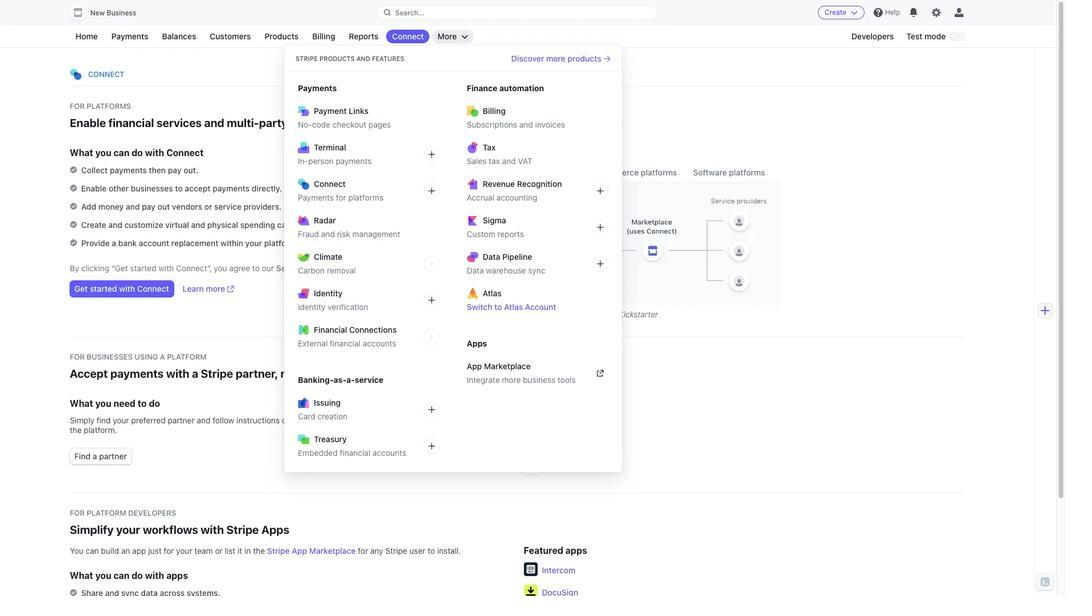 Task type: vqa. For each thing, say whether or not it's contained in the screenshot.
the top For
yes



Task type: locate. For each thing, give the bounding box(es) containing it.
to inside simply find your preferred partner and follow instructions on their website. you'll need to have an existing account with the platform.
[[388, 415, 395, 425]]

1 horizontal spatial an
[[417, 415, 426, 425]]

1 what from the top
[[70, 148, 93, 158]]

0 vertical spatial platform.
[[264, 238, 299, 248]]

what up the "collect"
[[70, 148, 93, 158]]

atlas
[[483, 288, 502, 298], [504, 302, 523, 312]]

0 vertical spatial atlas
[[483, 288, 502, 298]]

for inside for platform developers simplify your workflows with stripe apps
[[70, 508, 85, 517]]

learn right cards.
[[303, 220, 324, 230]]

stripe inside for businesses using a platform accept payments with a stripe partner, no code required
[[201, 367, 233, 380]]

e-commerce platforms button
[[591, 165, 684, 183]]

need right you'll
[[367, 415, 385, 425]]

your up app
[[116, 523, 140, 536]]

financial for treasury
[[340, 448, 371, 458]]

businesses down then
[[131, 183, 173, 193]]

1 vertical spatial apps
[[166, 570, 188, 581]]

embedded financial accounts
[[298, 448, 406, 458]]

0 vertical spatial an
[[417, 415, 426, 425]]

connect inside button
[[137, 284, 169, 293]]

apps
[[566, 545, 587, 556], [166, 570, 188, 581]]

apps up you can build an app just for your team or list it in the stripe app marketplace for any stripe user to install.
[[261, 523, 289, 536]]

what down you
[[70, 570, 93, 581]]

data up warehouse
[[483, 252, 501, 262]]

learn more for create and customize virtual and physical spending cards.
[[303, 220, 346, 230]]

identity up financial
[[298, 302, 326, 312]]

or left 'list' on the left of the page
[[215, 546, 223, 556]]

balances
[[162, 31, 196, 41]]

can right you
[[86, 546, 99, 556]]

account down customize at the top of the page
[[139, 238, 169, 248]]

businesses up accept
[[87, 352, 133, 361]]

2 vertical spatial financial
[[340, 448, 371, 458]]

atlas up switch
[[483, 288, 502, 298]]

stripe
[[296, 55, 318, 62], [201, 367, 233, 380], [227, 523, 259, 536], [267, 546, 290, 556], [386, 546, 407, 556]]

products
[[265, 31, 299, 41], [320, 55, 355, 62]]

accounts for external financial accounts
[[363, 338, 397, 348]]

0 vertical spatial platform
[[167, 352, 207, 361]]

billing up 'subscriptions'
[[483, 106, 506, 116]]

platform. inside simply find your preferred partner and follow instructions on their website. you'll need to have an existing account with the platform.
[[84, 425, 117, 435]]

to up add money and pay out vendors or service providers.
[[175, 183, 183, 193]]

app right in
[[292, 546, 307, 556]]

0 vertical spatial started
[[130, 263, 156, 273]]

partner right find
[[99, 451, 127, 461]]

marketplace up integrate
[[484, 361, 531, 371]]

directly.
[[252, 183, 282, 193]]

featured apps
[[524, 545, 587, 556]]

1 vertical spatial learn more
[[301, 238, 344, 248]]

1 horizontal spatial service
[[355, 375, 384, 385]]

1 vertical spatial platform
[[87, 508, 126, 517]]

platforms inside "e-commerce platforms" button
[[641, 168, 677, 177]]

do up collect payments then pay out.
[[132, 148, 143, 158]]

accounting
[[497, 193, 538, 202]]

financial for financial connections
[[330, 338, 361, 348]]

0 vertical spatial the
[[70, 425, 82, 435]]

1 horizontal spatial marketplace
[[484, 361, 531, 371]]

you up 'find'
[[95, 398, 111, 409]]

0 vertical spatial app
[[467, 361, 482, 371]]

service
[[214, 202, 242, 211], [355, 375, 384, 385]]

Search… text field
[[377, 5, 657, 20]]

do up the preferred
[[149, 398, 160, 409]]

to left the have
[[388, 415, 395, 425]]

1 agreement from the left
[[311, 263, 352, 273]]

no-
[[298, 120, 312, 129]]

account
[[525, 302, 556, 312]]

0 vertical spatial what
[[70, 148, 93, 158]]

no
[[281, 367, 294, 380]]

business
[[107, 9, 136, 17], [524, 148, 564, 158]]

Search… search field
[[377, 5, 657, 20]]

radar
[[314, 215, 336, 225]]

payments down what you can do with connect
[[110, 165, 147, 175]]

with inside simply find your preferred partner and follow instructions on their website. you'll need to have an existing account with the platform.
[[490, 415, 505, 425]]

payment
[[314, 106, 347, 116]]

examples: lyft, instacart, kickstarter
[[524, 309, 659, 319]]

2 vertical spatial can
[[114, 570, 130, 581]]

learn more down "payments for platforms"
[[303, 220, 346, 230]]

platforms right software
[[729, 168, 766, 177]]

2 vertical spatial for
[[70, 508, 85, 517]]

learn more link down connect",
[[183, 283, 234, 295]]

1 vertical spatial do
[[149, 398, 160, 409]]

then
[[149, 165, 166, 175]]

create inside button
[[825, 8, 847, 17]]

reports
[[349, 31, 379, 41]]

bank
[[118, 238, 137, 248]]

an left app
[[121, 546, 130, 556]]

1 horizontal spatial apps
[[566, 545, 587, 556]]

0 vertical spatial learn more
[[303, 220, 346, 230]]

simply find your preferred partner and follow instructions on their website. you'll need to have an existing account with the platform.
[[70, 415, 505, 435]]

0 horizontal spatial platform
[[87, 508, 126, 517]]

simply
[[70, 415, 95, 425]]

data for data pipeline
[[483, 252, 501, 262]]

started down clicking
[[90, 284, 117, 293]]

commerce
[[599, 168, 639, 177]]

0 horizontal spatial business
[[107, 9, 136, 17]]

card creation
[[298, 411, 348, 421]]

e-commerce platforms
[[591, 168, 677, 177]]

a
[[112, 238, 116, 248], [160, 352, 165, 361], [192, 367, 198, 380], [93, 451, 97, 461]]

financial up what you can do with connect
[[109, 116, 154, 129]]

data pipeline
[[483, 252, 532, 262]]

3 for from the top
[[70, 508, 85, 517]]

payments down payment
[[290, 116, 344, 129]]

need
[[114, 398, 136, 409], [367, 415, 385, 425]]

search…
[[395, 8, 424, 17]]

0 vertical spatial financial
[[109, 116, 154, 129]]

1 horizontal spatial apps
[[467, 338, 487, 348]]

1 vertical spatial started
[[90, 284, 117, 293]]

out.
[[184, 165, 198, 175]]

connections
[[349, 325, 397, 334]]

1 horizontal spatial pay
[[168, 165, 182, 175]]

0 vertical spatial partner
[[168, 415, 195, 425]]

0 vertical spatial can
[[114, 148, 130, 158]]

app
[[467, 361, 482, 371], [292, 546, 307, 556]]

stripe up it
[[227, 523, 259, 536]]

marketplace
[[484, 361, 531, 371], [309, 546, 356, 556]]

financial
[[109, 116, 154, 129], [330, 338, 361, 348], [340, 448, 371, 458]]

for inside for businesses using a platform accept payments with a stripe partner, no code required
[[70, 352, 85, 361]]

code right no on the bottom left
[[297, 367, 323, 380]]

0 vertical spatial for
[[70, 101, 85, 111]]

home link
[[70, 30, 103, 43]]

for for simplify your workflows with stripe apps
[[70, 508, 85, 517]]

1 vertical spatial create
[[81, 220, 106, 230]]

home
[[76, 31, 98, 41]]

0 horizontal spatial started
[[90, 284, 117, 293]]

platform. up "find a partner" at left
[[84, 425, 117, 435]]

1 vertical spatial data
[[467, 266, 484, 275]]

1 vertical spatial businesses
[[87, 352, 133, 361]]

0 vertical spatial business
[[107, 9, 136, 17]]

the up find
[[70, 425, 82, 435]]

business down invoices
[[524, 148, 564, 158]]

and down the fraud and risk management
[[354, 263, 368, 273]]

1 vertical spatial billing
[[483, 106, 506, 116]]

marketplace inside app marketplace integrate more business tools
[[484, 361, 531, 371]]

2 vertical spatial what
[[70, 570, 93, 581]]

0 vertical spatial accounts
[[363, 338, 397, 348]]

0 vertical spatial learn more link
[[303, 219, 355, 231]]

platforms right commerce
[[641, 168, 677, 177]]

with inside for businesses using a platform accept payments with a stripe partner, no code required
[[166, 367, 189, 380]]

identity for identity verification
[[298, 302, 326, 312]]

and inside the for platforms enable financial services and multi-party payments with connect
[[204, 116, 224, 129]]

agreement right "platform"
[[439, 263, 480, 273]]

you up the "collect"
[[95, 148, 111, 158]]

marketplace left any on the left of the page
[[309, 546, 356, 556]]

0 vertical spatial pay
[[168, 165, 182, 175]]

can down build on the bottom of the page
[[114, 570, 130, 581]]

can up collect payments then pay out.
[[114, 148, 130, 158]]

1 vertical spatial or
[[215, 546, 223, 556]]

with inside get started with connect button
[[119, 284, 135, 293]]

payment links
[[314, 106, 369, 116]]

0 horizontal spatial apps
[[261, 523, 289, 536]]

1 vertical spatial for
[[70, 352, 85, 361]]

switch
[[467, 302, 493, 312]]

create and customize virtual and physical spending cards.
[[81, 220, 301, 230]]

0 vertical spatial service
[[214, 202, 242, 211]]

cards.
[[277, 220, 301, 230]]

1 vertical spatial partner
[[99, 451, 127, 461]]

do
[[132, 148, 143, 158], [149, 398, 160, 409], [132, 570, 143, 581]]

1 horizontal spatial atlas
[[504, 302, 523, 312]]

other
[[109, 183, 129, 193]]

more for provide a bank account replacement within your platform.
[[324, 238, 344, 248]]

0 horizontal spatial products
[[265, 31, 299, 41]]

you down build on the bottom of the page
[[95, 570, 111, 581]]

0 vertical spatial create
[[825, 8, 847, 17]]

1 vertical spatial business
[[524, 148, 564, 158]]

wix
[[542, 462, 556, 472]]

learn up the climate on the top left of page
[[301, 238, 322, 248]]

1 vertical spatial an
[[121, 546, 130, 556]]

customize
[[125, 220, 163, 230]]

1 vertical spatial platform.
[[84, 425, 117, 435]]

businesses inside for businesses using a platform accept payments with a stripe partner, no code required
[[87, 352, 133, 361]]

your left team
[[176, 546, 192, 556]]

external financial accounts
[[298, 338, 397, 348]]

preferred
[[131, 415, 166, 425]]

business right new
[[107, 9, 136, 17]]

1 horizontal spatial account
[[458, 415, 488, 425]]

1 vertical spatial learn more link
[[301, 238, 353, 249]]

0 vertical spatial marketplace
[[484, 361, 531, 371]]

stripe left partner,
[[201, 367, 233, 380]]

1 vertical spatial atlas
[[504, 302, 523, 312]]

1 vertical spatial pay
[[142, 202, 155, 211]]

pay
[[168, 165, 182, 175], [142, 202, 155, 211]]

payments down the using
[[110, 367, 164, 380]]

what for accept payments with a stripe partner, no code required
[[70, 398, 93, 409]]

treasury
[[314, 434, 347, 444]]

0 horizontal spatial create
[[81, 220, 106, 230]]

app up integrate
[[467, 361, 482, 371]]

0 horizontal spatial atlas
[[483, 288, 502, 298]]

stripe right any on the left of the page
[[386, 546, 407, 556]]

for for enable financial services and multi-party payments with connect
[[70, 101, 85, 111]]

collect
[[81, 165, 108, 175]]

platforms down 'connect'
[[87, 101, 131, 111]]

learn more down connect",
[[183, 284, 225, 293]]

for left any on the left of the page
[[358, 546, 368, 556]]

platforms inside the for platforms enable financial services and multi-party payments with connect
[[87, 101, 131, 111]]

a-
[[347, 375, 355, 385]]

notifications image
[[910, 8, 919, 17]]

accounts
[[363, 338, 397, 348], [373, 448, 406, 458]]

accounts down connections at left bottom
[[363, 338, 397, 348]]

0 vertical spatial products
[[265, 31, 299, 41]]

apps down workflows
[[166, 570, 188, 581]]

financial
[[314, 325, 347, 334]]

2 horizontal spatial for
[[358, 546, 368, 556]]

what for enable financial services and multi-party payments with connect
[[70, 148, 93, 158]]

financial connections
[[314, 325, 397, 334]]

billing up "stripe products and features"
[[312, 31, 335, 41]]

providers.
[[244, 202, 282, 211]]

more down "payments for platforms"
[[326, 220, 346, 230]]

1 horizontal spatial partner
[[168, 415, 195, 425]]

account right existing
[[458, 415, 488, 425]]

reports
[[498, 229, 524, 239]]

0 horizontal spatial or
[[204, 202, 212, 211]]

2 vertical spatial do
[[132, 570, 143, 581]]

0 horizontal spatial billing
[[312, 31, 335, 41]]

learn more up the climate on the top left of page
[[301, 238, 344, 248]]

1 vertical spatial code
[[297, 367, 323, 380]]

payments link
[[106, 30, 154, 43]]

developers
[[128, 508, 176, 517]]

1 vertical spatial can
[[86, 546, 99, 556]]

payments down terminal
[[336, 156, 372, 166]]

service right as-
[[355, 375, 384, 385]]

get started with connect button
[[70, 281, 174, 297]]

accounts for embedded financial accounts
[[373, 448, 406, 458]]

and up replacement
[[191, 220, 205, 230]]

pay left out.
[[168, 165, 182, 175]]

more for stripe products and features
[[546, 53, 566, 63]]

apps
[[467, 338, 487, 348], [261, 523, 289, 536]]

code down payment
[[312, 120, 330, 129]]

your down spending
[[245, 238, 262, 248]]

0 vertical spatial do
[[132, 148, 143, 158]]

0 horizontal spatial platform.
[[84, 425, 117, 435]]

using
[[135, 352, 158, 361]]

what up simply
[[70, 398, 93, 409]]

or
[[204, 202, 212, 211], [215, 546, 223, 556]]

accounts down the have
[[373, 448, 406, 458]]

virtual
[[165, 220, 189, 230]]

0 horizontal spatial an
[[121, 546, 130, 556]]

their
[[293, 415, 310, 425]]

fraud and risk management
[[298, 229, 401, 239]]

required
[[326, 367, 371, 380]]

for
[[70, 101, 85, 111], [70, 352, 85, 361], [70, 508, 85, 517]]

0 vertical spatial data
[[483, 252, 501, 262]]

add
[[81, 202, 96, 211]]

1 vertical spatial accounts
[[373, 448, 406, 458]]

learn more for provide a bank account replacement within your platform.
[[301, 238, 344, 248]]

2 what from the top
[[70, 398, 93, 409]]

partner,
[[236, 367, 278, 380]]

more for create and customize virtual and physical spending cards.
[[326, 220, 346, 230]]

more left business
[[502, 375, 521, 385]]

0 horizontal spatial need
[[114, 398, 136, 409]]

software
[[693, 168, 727, 177]]

0 vertical spatial enable
[[70, 116, 106, 129]]

1 horizontal spatial the
[[253, 546, 265, 556]]

learn for platform.
[[301, 238, 322, 248]]

1 horizontal spatial agreement
[[439, 263, 480, 273]]

your inside simply find your preferred partner and follow instructions on their website. you'll need to have an existing account with the platform.
[[113, 415, 129, 425]]

app
[[132, 546, 146, 556]]

the right in
[[253, 546, 265, 556]]

1 horizontal spatial for
[[336, 193, 346, 202]]

vat
[[518, 156, 533, 166]]

simplify
[[70, 523, 114, 536]]

invoices
[[535, 120, 565, 129]]

0 vertical spatial account
[[139, 238, 169, 248]]

businesses
[[131, 183, 173, 193], [87, 352, 133, 361]]

atlas left account
[[504, 302, 523, 312]]

add money and pay out vendors or service providers.
[[81, 202, 282, 211]]

apps up intercom
[[566, 545, 587, 556]]

learn more link up the climate on the top left of page
[[301, 238, 353, 249]]

0 horizontal spatial pay
[[142, 202, 155, 211]]

0 horizontal spatial the
[[70, 425, 82, 435]]

what you need to do
[[70, 398, 160, 409]]

and inside simply find your preferred partner and follow instructions on their website. you'll need to have an existing account with the platform.
[[197, 415, 211, 425]]

replacement
[[171, 238, 219, 248]]

1 vertical spatial identity
[[298, 302, 326, 312]]

1 vertical spatial learn
[[301, 238, 322, 248]]

need up the preferred
[[114, 398, 136, 409]]

0 vertical spatial billing
[[312, 31, 335, 41]]

1 vertical spatial financial
[[330, 338, 361, 348]]

payments up radar
[[298, 193, 334, 202]]

models
[[566, 148, 598, 158]]

out
[[158, 202, 170, 211]]

learn more link for cards.
[[303, 219, 355, 231]]

0 vertical spatial learn
[[303, 220, 324, 230]]

external
[[298, 338, 328, 348]]

data left warehouse
[[467, 266, 484, 275]]

2 for from the top
[[70, 352, 85, 361]]

for businesses using a platform accept payments with a stripe partner, no code required
[[70, 352, 371, 380]]

0 vertical spatial code
[[312, 120, 330, 129]]

you for what you can do with apps
[[95, 570, 111, 581]]

agreement down the climate on the top left of page
[[311, 263, 352, 273]]

1 horizontal spatial need
[[367, 415, 385, 425]]

within
[[221, 238, 243, 248]]

and left invoices
[[520, 120, 533, 129]]

app inside app marketplace integrate more business tools
[[467, 361, 482, 371]]

products left billing link
[[265, 31, 299, 41]]

1 vertical spatial what
[[70, 398, 93, 409]]

0 horizontal spatial agreement
[[311, 263, 352, 273]]

platform right the using
[[167, 352, 207, 361]]

creation
[[318, 411, 348, 421]]

platforms inside software platforms button
[[729, 168, 766, 177]]

1 for from the top
[[70, 101, 85, 111]]

and down money
[[108, 220, 122, 230]]

for inside the for platforms enable financial services and multi-party payments with connect
[[70, 101, 85, 111]]

an right the have
[[417, 415, 426, 425]]

do down app
[[132, 570, 143, 581]]

for for accept payments with a stripe partner, no code required
[[70, 352, 85, 361]]

and left multi-
[[204, 116, 224, 129]]

pay left out
[[142, 202, 155, 211]]

payments up payment
[[298, 83, 337, 93]]

create up developers link
[[825, 8, 847, 17]]

create up 'provide'
[[81, 220, 106, 230]]

enable up the "collect"
[[70, 116, 106, 129]]

platform. down cards.
[[264, 238, 299, 248]]



Task type: describe. For each thing, give the bounding box(es) containing it.
learn more link for platform.
[[301, 238, 353, 249]]

to right the user
[[428, 546, 435, 556]]

and up customize at the top of the page
[[126, 202, 140, 211]]

clicking
[[81, 263, 109, 273]]

stripe down billing link
[[296, 55, 318, 62]]

can for what you can do with apps
[[114, 570, 130, 581]]

team
[[195, 546, 213, 556]]

embedded
[[298, 448, 338, 458]]

business inside the new business "button"
[[107, 9, 136, 17]]

e-
[[591, 168, 599, 177]]

0 vertical spatial or
[[204, 202, 212, 211]]

payments right accept
[[213, 183, 250, 193]]

website.
[[312, 415, 343, 425]]

lyft,
[[564, 309, 580, 319]]

your inside for platform developers simplify your workflows with stripe apps
[[116, 523, 140, 536]]

software platforms
[[693, 168, 766, 177]]

revenue recognition
[[483, 179, 562, 189]]

0 vertical spatial businesses
[[131, 183, 173, 193]]

the inside simply find your preferred partner and follow instructions on their website. you'll need to have an existing account with the platform.
[[70, 425, 82, 435]]

pages
[[369, 120, 391, 129]]

payments inside for businesses using a platform accept payments with a stripe partner, no code required
[[110, 367, 164, 380]]

in-person payments
[[298, 156, 372, 166]]

1 vertical spatial payments
[[298, 83, 337, 93]]

financial inside the for platforms enable financial services and multi-party payments with connect
[[109, 116, 154, 129]]

card
[[298, 411, 316, 421]]

connect inside the for platforms enable financial services and multi-party payments with connect
[[372, 116, 417, 129]]

you left 'agree'
[[214, 263, 227, 273]]

create for create
[[825, 8, 847, 17]]

products link
[[259, 30, 304, 43]]

connect
[[88, 70, 124, 79]]

and down reports link
[[357, 55, 370, 62]]

get started with connect
[[74, 284, 169, 293]]

partner inside simply find your preferred partner and follow instructions on their website. you'll need to have an existing account with the platform.
[[168, 415, 195, 425]]

can for what you can do with connect
[[114, 148, 130, 158]]

carbon removal
[[298, 266, 356, 275]]

2 vertical spatial payments
[[298, 193, 334, 202]]

intercom link
[[542, 564, 576, 576]]

physical
[[207, 220, 238, 230]]

build
[[101, 546, 119, 556]]

revenue
[[483, 179, 515, 189]]

1 horizontal spatial billing
[[483, 106, 506, 116]]

you for what you can do with connect
[[95, 148, 111, 158]]

sync
[[528, 266, 546, 275]]

custom reports
[[467, 229, 524, 239]]

payments inside the for platforms enable financial services and multi-party payments with connect
[[290, 116, 344, 129]]

multi-
[[227, 116, 259, 129]]

it
[[238, 546, 242, 556]]

tax
[[483, 142, 496, 152]]

find
[[97, 415, 111, 425]]

more inside app marketplace integrate more business tools
[[502, 375, 521, 385]]

agree
[[229, 263, 250, 273]]

pay for out.
[[168, 165, 182, 175]]

2 vertical spatial learn more
[[183, 284, 225, 293]]

recognition
[[517, 179, 562, 189]]

money
[[98, 202, 124, 211]]

stripe inside for platform developers simplify your workflows with stripe apps
[[227, 523, 259, 536]]

stripe app marketplace link
[[267, 546, 356, 556]]

pipeline
[[503, 252, 532, 262]]

identity for identity
[[314, 288, 343, 298]]

platform inside for businesses using a platform accept payments with a stripe partner, no code required
[[167, 352, 207, 361]]

enable inside the for platforms enable financial services and multi-party payments with connect
[[70, 116, 106, 129]]

0 vertical spatial apps
[[467, 338, 487, 348]]

need inside simply find your preferred partner and follow instructions on their website. you'll need to have an existing account with the platform.
[[367, 415, 385, 425]]

to up the preferred
[[138, 398, 147, 409]]

2 vertical spatial learn more link
[[183, 283, 234, 295]]

workflows
[[143, 523, 198, 536]]

apps inside for platform developers simplify your workflows with stripe apps
[[261, 523, 289, 536]]

kickstarter
[[619, 309, 659, 319]]

started inside button
[[90, 284, 117, 293]]

1 horizontal spatial business
[[524, 148, 564, 158]]

0 horizontal spatial account
[[139, 238, 169, 248]]

discover
[[512, 53, 544, 63]]

to left our
[[252, 263, 260, 273]]

create for create and customize virtual and physical spending cards.
[[81, 220, 106, 230]]

do for apps
[[132, 570, 143, 581]]

customers
[[210, 31, 251, 41]]

do for connect
[[132, 148, 143, 158]]

services agreement link
[[276, 263, 352, 273]]

just
[[148, 546, 162, 556]]

removal
[[327, 266, 356, 275]]

accept
[[70, 367, 108, 380]]

0 horizontal spatial apps
[[166, 570, 188, 581]]

1 horizontal spatial or
[[215, 546, 223, 556]]

intercom
[[542, 565, 576, 575]]

3 what from the top
[[70, 570, 93, 581]]

pay for out
[[142, 202, 155, 211]]

discover more products
[[512, 53, 602, 63]]

create button
[[818, 6, 865, 19]]

tools
[[558, 375, 576, 385]]

and down radar
[[321, 229, 335, 239]]

platform inside for platform developers simplify your workflows with stripe apps
[[87, 508, 126, 517]]

with inside the for platforms enable financial services and multi-party payments with connect
[[346, 116, 369, 129]]

install.
[[437, 546, 461, 556]]

1 vertical spatial enable
[[81, 183, 107, 193]]

2 vertical spatial learn
[[183, 284, 204, 293]]

0 horizontal spatial marketplace
[[309, 546, 356, 556]]

0 horizontal spatial for
[[164, 546, 174, 556]]

1 horizontal spatial platform.
[[264, 238, 299, 248]]

account inside simply find your preferred partner and follow instructions on their website. you'll need to have an existing account with the platform.
[[458, 415, 488, 425]]

help
[[886, 8, 901, 17]]

provide
[[81, 238, 110, 248]]

payments inside payments "link"
[[111, 31, 148, 41]]

verification
[[328, 302, 369, 312]]

customers link
[[204, 30, 257, 43]]

new
[[90, 9, 105, 17]]

instructions
[[237, 415, 280, 425]]

2 agreement from the left
[[439, 263, 480, 273]]

banking-
[[298, 375, 334, 385]]

code inside for businesses using a platform accept payments with a stripe partner, no code required
[[297, 367, 323, 380]]

reports link
[[343, 30, 384, 43]]

you
[[70, 546, 83, 556]]

0 vertical spatial need
[[114, 398, 136, 409]]

more down connect",
[[206, 284, 225, 293]]

to right switch
[[495, 302, 502, 312]]

banking-as-a-service
[[298, 375, 384, 385]]

accrual
[[467, 193, 495, 202]]

find a partner
[[74, 451, 127, 461]]

party
[[259, 116, 288, 129]]

vendors
[[172, 202, 202, 211]]

stripe right in
[[267, 546, 290, 556]]

and right tax
[[502, 156, 516, 166]]

with inside for platform developers simplify your workflows with stripe apps
[[201, 523, 224, 536]]

learn for cards.
[[303, 220, 324, 230]]

1 vertical spatial service
[[355, 375, 384, 385]]

1 horizontal spatial started
[[130, 263, 156, 273]]

business
[[523, 375, 556, 385]]

you for what you need to do
[[95, 398, 111, 409]]

payments for platforms
[[298, 193, 384, 202]]

warehouse
[[486, 266, 526, 275]]

accrual accounting
[[467, 193, 538, 202]]

in
[[245, 546, 251, 556]]

have
[[397, 415, 414, 425]]

collect payments then pay out.
[[81, 165, 198, 175]]

services
[[276, 263, 309, 273]]

platform
[[404, 263, 436, 273]]

1 vertical spatial products
[[320, 55, 355, 62]]

connect",
[[176, 263, 212, 273]]

spending
[[240, 220, 275, 230]]

data for data warehouse sync
[[467, 266, 484, 275]]

on
[[282, 415, 291, 425]]

checkout
[[333, 120, 367, 129]]

0 horizontal spatial partner
[[99, 451, 127, 461]]

existing
[[428, 415, 456, 425]]

sales
[[467, 156, 487, 166]]

1 vertical spatial app
[[292, 546, 307, 556]]

platforms up management
[[349, 193, 384, 202]]

issuing
[[314, 398, 341, 407]]

business models
[[524, 148, 598, 158]]

platform business models examples tab list
[[524, 165, 782, 183]]

an inside simply find your preferred partner and follow instructions on their website. you'll need to have an existing account with the platform.
[[417, 415, 426, 425]]

find a partner link
[[70, 448, 132, 464]]

stripe products and features
[[296, 55, 405, 62]]

any
[[370, 546, 383, 556]]

instacart,
[[582, 309, 616, 319]]

test mode
[[907, 31, 946, 41]]



